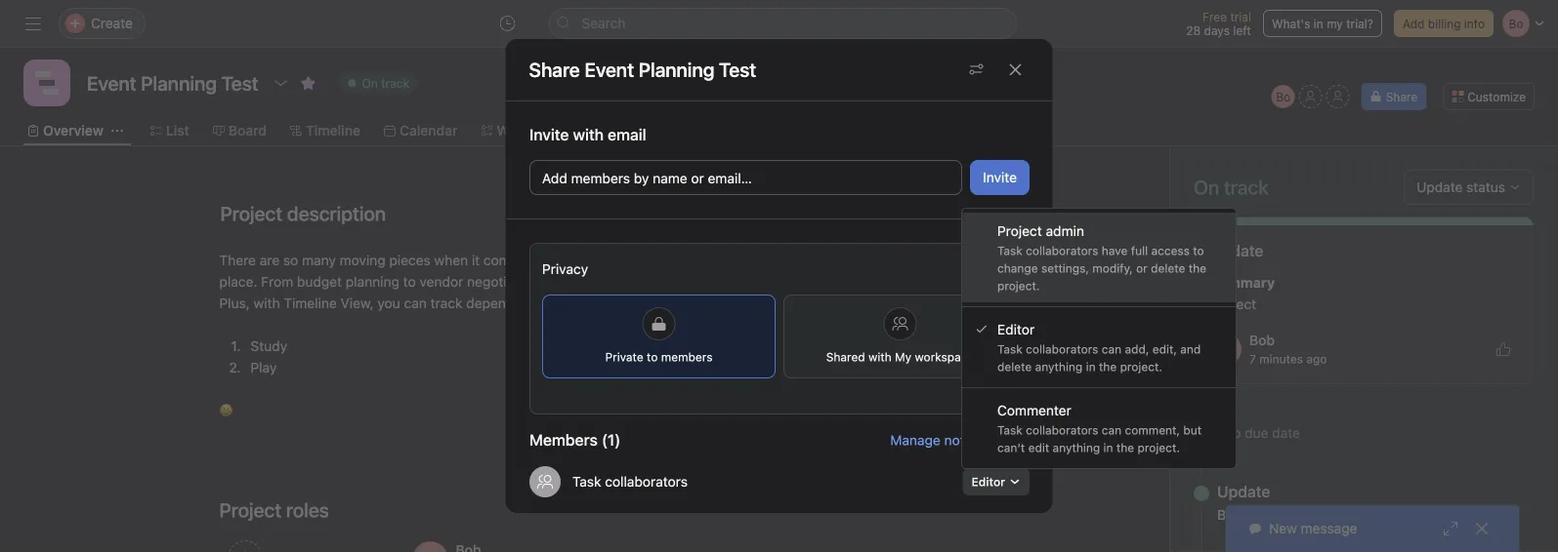 Task type: vqa. For each thing, say whether or not it's contained in the screenshot.
Brief within ALIGN YOUR TEAM AROUND A SHARED VISION WITH A PROJECT BRIEF AND SUPPORTING RESOURCES.
no



Task type: locate. For each thing, give the bounding box(es) containing it.
add
[[1403, 17, 1425, 30], [542, 170, 567, 187]]

members inside button
[[571, 170, 630, 187]]

the down the comment,
[[1117, 442, 1134, 455]]

0 horizontal spatial bo
[[1219, 343, 1233, 357]]

notifications
[[944, 433, 1021, 449]]

2 vertical spatial project.
[[1138, 442, 1180, 455]]

0 horizontal spatial share
[[529, 58, 580, 81]]

bob for bob 7 minutes ago
[[1250, 333, 1275, 349]]

private
[[605, 351, 643, 364]]

you up exactly
[[701, 253, 724, 269]]

None text field
[[82, 65, 263, 101]]

1 horizontal spatial bob link
[[1250, 333, 1275, 349]]

0 vertical spatial with
[[254, 296, 280, 312]]

1 vertical spatial bob link
[[1217, 508, 1243, 524]]

0 horizontal spatial planning
[[346, 274, 400, 290]]

perfect
[[1211, 297, 1257, 313]]

you
[[701, 253, 724, 269], [378, 296, 400, 312]]

delete inside editor task collaborators can add, edit, and delete anything in the project.
[[998, 361, 1032, 374]]

0 vertical spatial the
[[1189, 262, 1207, 276]]

is down know
[[675, 296, 686, 312]]

1 horizontal spatial it
[[868, 253, 877, 269]]

members inside option
[[661, 351, 712, 364]]

invite left with email
[[529, 126, 569, 144]]

2 vertical spatial the
[[1117, 442, 1134, 455]]

the
[[1189, 262, 1207, 276], [1099, 361, 1117, 374], [1117, 442, 1134, 455]]

0 vertical spatial delete
[[1151, 262, 1185, 276]]

Project description title text field
[[208, 193, 391, 234]]

1 it from the left
[[472, 253, 480, 269]]

bob inside bob 7 minutes ago
[[1250, 333, 1275, 349]]

billing
[[1428, 17, 1461, 30]]

add billing info
[[1403, 17, 1485, 30]]

track
[[833, 253, 865, 269], [430, 296, 463, 312]]

in right 'edit'
[[1104, 442, 1113, 455]]

can down "vendor"
[[404, 296, 427, 312]]

latest status update element
[[1194, 217, 1534, 385]]

in up commenter task collaborators can comment, but can't edit anything in the project. at the right bottom of the page
[[1086, 361, 1096, 374]]

0 vertical spatial track
[[833, 253, 865, 269]]

change
[[998, 262, 1038, 276]]

expand new message image
[[1443, 522, 1459, 537]]

play
[[251, 360, 277, 376]]

1 vertical spatial share
[[1386, 90, 1418, 104]]

minutes down update button
[[1261, 510, 1304, 523]]

need
[[728, 253, 759, 269]]

1 vertical spatial anything
[[1053, 442, 1100, 455]]

share inside button
[[1386, 90, 1418, 104]]

minutes inside update bob 7 minutes ago
[[1261, 510, 1304, 523]]

1 vertical spatial add
[[542, 170, 567, 187]]

invite up project
[[983, 170, 1017, 186]]

1 horizontal spatial planning
[[546, 253, 599, 269]]

budget
[[297, 274, 342, 290]]

study play
[[251, 339, 287, 376]]

bob link
[[1250, 333, 1275, 349], [1217, 508, 1243, 524]]

bob link down update button
[[1217, 508, 1243, 524]]

1 horizontal spatial track
[[833, 253, 865, 269]]

task
[[998, 244, 1023, 258], [998, 343, 1023, 357], [998, 424, 1023, 438], [572, 474, 601, 490]]

1 horizontal spatial add
[[1403, 17, 1425, 30]]

1 horizontal spatial delete
[[1151, 262, 1185, 276]]

to inside project admin task collaborators have full access to change settings, modify, or delete the project.
[[1193, 244, 1204, 258]]

event
[[585, 58, 634, 81]]

bo right and
[[1219, 343, 1233, 357]]

or inside button
[[691, 170, 704, 187]]

the inside project admin task collaborators have full access to change settings, modify, or delete the project.
[[1189, 262, 1207, 276]]

share left event
[[529, 58, 580, 81]]

task inside commenter task collaborators can comment, but can't edit anything in the project.
[[998, 424, 1023, 438]]

0 likes. click to like this task image
[[1496, 342, 1511, 358]]

1 horizontal spatial members
[[661, 351, 712, 364]]

bob link down perfect
[[1250, 333, 1275, 349]]

7 down perfect
[[1250, 353, 1256, 366]]

0 vertical spatial can
[[404, 296, 427, 312]]

2 horizontal spatial bob
[[1250, 333, 1275, 349]]

1 vertical spatial when
[[748, 274, 782, 290]]

1 vertical spatial with
[[868, 351, 891, 364]]

privacy
[[542, 261, 588, 277]]

update up new message
[[1217, 483, 1271, 502]]

have
[[1102, 244, 1128, 258]]

in left my
[[1314, 17, 1324, 30]]

what's
[[1272, 17, 1311, 30]]

anything up commenter
[[1035, 361, 1083, 374]]

0 vertical spatial minutes
[[1260, 353, 1303, 366]]

0 vertical spatial is
[[763, 253, 773, 269]]

project roles
[[219, 499, 329, 522]]

name
[[652, 170, 687, 187]]

manage
[[890, 433, 940, 449]]

with inside radio
[[868, 351, 891, 364]]

1 vertical spatial you
[[378, 296, 400, 312]]

1 vertical spatial the
[[1099, 361, 1117, 374]]

1 vertical spatial can
[[1102, 343, 1122, 357]]

0 vertical spatial share
[[529, 58, 580, 81]]

all
[[880, 253, 894, 269]]

trial
[[1230, 10, 1251, 23]]

in
[[1314, 17, 1324, 30], [898, 253, 909, 269], [1086, 361, 1096, 374], [1104, 442, 1113, 455]]

anything right 'edit'
[[1053, 442, 1100, 455]]

timeline down the 'remove from starred' image
[[306, 123, 360, 139]]

1 horizontal spatial with
[[868, 351, 891, 364]]

the down "access"
[[1189, 262, 1207, 276]]

delete up commenter
[[998, 361, 1032, 374]]

add left billing
[[1403, 17, 1425, 30]]

new message
[[1269, 521, 1358, 537]]

0 vertical spatial work
[[786, 274, 816, 290]]

pieces
[[389, 253, 431, 269]]

0 vertical spatial 7
[[1250, 353, 1256, 366]]

the inside editor task collaborators can add, edit, and delete anything in the project.
[[1099, 361, 1117, 374]]

project. down add,
[[1120, 361, 1163, 374]]

collaborators down "members (1)"
[[605, 474, 687, 490]]

collaborators up settings,
[[1026, 244, 1099, 258]]

share for share
[[1386, 90, 1418, 104]]

bob down task collaborators
[[572, 514, 597, 531]]

anything for commenter
[[1053, 442, 1100, 455]]

bo
[[1276, 90, 1291, 104], [1219, 343, 1233, 357]]

collaborators inside commenter task collaborators can comment, but can't edit anything in the project.
[[1026, 424, 1099, 438]]

project. down the comment,
[[1138, 442, 1180, 455]]

0 horizontal spatial work
[[641, 296, 672, 312]]

you right view,
[[378, 296, 400, 312]]

editor for editor task collaborators can add, edit, and delete anything in the project.
[[998, 322, 1035, 338]]

info
[[1464, 17, 1485, 30]]

1 vertical spatial bo
[[1219, 343, 1233, 357]]

bo down what's
[[1276, 90, 1291, 104]]

can inside there are so many moving pieces when it comes to planning an event. what you need is a way to track it all in one place. from budget planning to vendor negotiation, use this project to know exactly when work needs to be done. plus, with timeline view, you can track dependencies to ensure no work is blocked.
[[404, 296, 427, 312]]

task up commenter
[[998, 343, 1023, 357]]

work down way on the right
[[786, 274, 816, 290]]

update for update bob 7 minutes ago
[[1217, 483, 1271, 502]]

track up needs
[[833, 253, 865, 269]]

modify,
[[1093, 262, 1133, 276]]

add for add members by name or email…
[[542, 170, 567, 187]]

when up "vendor"
[[434, 253, 468, 269]]

1 vertical spatial timeline
[[284, 296, 337, 312]]

0 vertical spatial ago
[[1307, 353, 1327, 366]]

7 inside update bob 7 minutes ago
[[1251, 510, 1257, 523]]

timeline link
[[290, 120, 360, 142]]

project. inside commenter task collaborators can comment, but can't edit anything in the project.
[[1138, 442, 1180, 455]]

add members by name or email… button
[[529, 160, 962, 195]]

0 vertical spatial or
[[691, 170, 704, 187]]

can inside editor task collaborators can add, edit, and delete anything in the project.
[[1102, 343, 1122, 357]]

1 vertical spatial minutes
[[1261, 510, 1304, 523]]

workflow link
[[481, 120, 557, 142]]

can for editor
[[1102, 343, 1122, 357]]

or
[[691, 170, 704, 187], [1136, 262, 1148, 276]]

collaborators inside share event planning test dialog
[[605, 474, 687, 490]]

to down use
[[559, 296, 571, 312]]

members (1)
[[529, 431, 620, 450]]

but
[[1183, 424, 1202, 438]]

0 vertical spatial when
[[434, 253, 468, 269]]

1 vertical spatial ago
[[1308, 510, 1328, 523]]

way
[[788, 253, 813, 269]]

0 vertical spatial bob link
[[1250, 333, 1275, 349]]

shared with my workspace
[[826, 351, 974, 364]]

editor button
[[962, 469, 1029, 496]]

minutes down summary perfect
[[1260, 353, 1303, 366]]

1 vertical spatial 7
[[1251, 510, 1257, 523]]

the inside commenter task collaborators can comment, but can't edit anything in the project.
[[1117, 442, 1134, 455]]

to inside option
[[646, 351, 657, 364]]

timeline
[[306, 123, 360, 139], [284, 296, 337, 312]]

overview
[[43, 123, 103, 139]]

members down blocked.
[[661, 351, 712, 364]]

is left a at the top of the page
[[763, 253, 773, 269]]

task up change at the right of the page
[[998, 244, 1023, 258]]

editor down change at the right of the page
[[998, 322, 1035, 338]]

task right 'usersicon'
[[572, 474, 601, 490]]

in right all
[[898, 253, 909, 269]]

1 horizontal spatial bob
[[1217, 508, 1243, 524]]

0 vertical spatial you
[[701, 253, 724, 269]]

what
[[664, 253, 698, 269]]

document containing there are so many moving pieces when it comes to planning an event. what you need is a way to track it all in one place. from budget planning to vendor negotiation, use this project to know exactly when work needs to be done. plus, with timeline view, you can track dependencies to ensure no work is blocked.
[[208, 250, 962, 422]]

0 horizontal spatial track
[[430, 296, 463, 312]]

add inside share event planning test dialog
[[542, 170, 567, 187]]

0 horizontal spatial or
[[691, 170, 704, 187]]

1 horizontal spatial bo
[[1276, 90, 1291, 104]]

needs
[[820, 274, 859, 290]]

1 vertical spatial invite
[[983, 170, 1017, 186]]

😀
[[219, 403, 233, 419]]

with email
[[573, 126, 646, 144]]

0 horizontal spatial is
[[675, 296, 686, 312]]

collaborators
[[1026, 244, 1099, 258], [1026, 343, 1099, 357], [1026, 424, 1099, 438], [605, 474, 687, 490]]

what's in my trial? button
[[1263, 10, 1382, 37]]

the up commenter task collaborators can comment, but can't edit anything in the project. at the right bottom of the page
[[1099, 361, 1117, 374]]

list
[[166, 123, 189, 139]]

delete down "access"
[[1151, 262, 1185, 276]]

it left comes at the left
[[472, 253, 480, 269]]

bob
[[1250, 333, 1275, 349], [1217, 508, 1243, 524], [572, 514, 597, 531]]

editor
[[998, 322, 1035, 338], [971, 476, 1005, 489]]

track down "vendor"
[[430, 296, 463, 312]]

anything inside editor task collaborators can add, edit, and delete anything in the project.
[[1035, 361, 1083, 374]]

editor for editor
[[971, 476, 1005, 489]]

1 vertical spatial delete
[[998, 361, 1032, 374]]

it left all
[[868, 253, 877, 269]]

0 horizontal spatial members
[[571, 170, 630, 187]]

update inside update bob 7 minutes ago
[[1217, 483, 1271, 502]]

can't
[[998, 442, 1025, 455]]

0 horizontal spatial with
[[254, 296, 280, 312]]

task up "can't"
[[998, 424, 1023, 438]]

0 vertical spatial editor
[[998, 322, 1035, 338]]

timeline down budget
[[284, 296, 337, 312]]

add down invite with email
[[542, 170, 567, 187]]

this
[[572, 274, 595, 290]]

0 vertical spatial project.
[[998, 279, 1040, 293]]

with left my
[[868, 351, 891, 364]]

so
[[283, 253, 298, 269]]

Shared with My workspace radio
[[783, 295, 1017, 379]]

timeline inside there are so many moving pieces when it comes to planning an event. what you need is a way to track it all in one place. from budget planning to vendor negotiation, use this project to know exactly when work needs to be done. plus, with timeline view, you can track dependencies to ensure no work is blocked.
[[284, 296, 337, 312]]

collaborators up 'edit'
[[1026, 424, 1099, 438]]

to right comes at the left
[[529, 253, 542, 269]]

or down "full"
[[1136, 262, 1148, 276]]

project. inside project admin task collaborators have full access to change settings, modify, or delete the project.
[[998, 279, 1040, 293]]

update up summary
[[1211, 242, 1264, 260]]

share
[[529, 58, 580, 81], [1386, 90, 1418, 104]]

is
[[763, 253, 773, 269], [675, 296, 686, 312]]

planning up the this
[[546, 253, 599, 269]]

bob down update button
[[1217, 508, 1243, 524]]

or right name
[[691, 170, 704, 187]]

anything
[[1035, 361, 1083, 374], [1053, 442, 1100, 455]]

0 vertical spatial members
[[571, 170, 630, 187]]

1 vertical spatial is
[[675, 296, 686, 312]]

0 horizontal spatial it
[[472, 253, 480, 269]]

0 vertical spatial bo
[[1276, 90, 1291, 104]]

project. inside editor task collaborators can add, edit, and delete anything in the project.
[[1120, 361, 1163, 374]]

share down add billing info
[[1386, 90, 1418, 104]]

0 horizontal spatial invite
[[529, 126, 569, 144]]

0 vertical spatial anything
[[1035, 361, 1083, 374]]

0 vertical spatial add
[[1403, 17, 1425, 30]]

can left the comment,
[[1102, 424, 1122, 438]]

1 horizontal spatial invite
[[983, 170, 1017, 186]]

left
[[1233, 23, 1251, 37]]

when down a at the top of the page
[[748, 274, 782, 290]]

comment,
[[1125, 424, 1180, 438]]

1 vertical spatial update
[[1217, 483, 1271, 502]]

0 vertical spatial update
[[1211, 242, 1264, 260]]

7 down update button
[[1251, 510, 1257, 523]]

work
[[786, 274, 816, 290], [641, 296, 672, 312]]

can inside commenter task collaborators can comment, but can't edit anything in the project.
[[1102, 424, 1122, 438]]

task inside share event planning test dialog
[[572, 474, 601, 490]]

view,
[[341, 296, 374, 312]]

editor down "can't"
[[971, 476, 1005, 489]]

share event planning test dialog
[[506, 39, 1053, 553]]

invite inside button
[[983, 170, 1017, 186]]

1 vertical spatial work
[[641, 296, 672, 312]]

project
[[998, 223, 1042, 239]]

to down event.
[[646, 274, 659, 290]]

planning down moving
[[346, 274, 400, 290]]

share inside dialog
[[529, 58, 580, 81]]

task inside project admin task collaborators have full access to change settings, modify, or delete the project.
[[998, 244, 1023, 258]]

bob down perfect
[[1250, 333, 1275, 349]]

1 horizontal spatial share
[[1386, 90, 1418, 104]]

work right no
[[641, 296, 672, 312]]

editor inside dropdown button
[[971, 476, 1005, 489]]

project. down change at the right of the page
[[998, 279, 1040, 293]]

collaborators up commenter
[[1026, 343, 1099, 357]]

to right "access"
[[1193, 244, 1204, 258]]

moving
[[340, 253, 386, 269]]

workspace
[[914, 351, 974, 364]]

editor inside editor task collaborators can add, edit, and delete anything in the project.
[[998, 322, 1035, 338]]

document
[[208, 250, 962, 422]]

1 horizontal spatial or
[[1136, 262, 1148, 276]]

with down from
[[254, 296, 280, 312]]

members
[[571, 170, 630, 187], [661, 351, 712, 364]]

0 horizontal spatial delete
[[998, 361, 1032, 374]]

0 horizontal spatial add
[[542, 170, 567, 187]]

1 vertical spatial editor
[[971, 476, 1005, 489]]

there
[[219, 253, 256, 269]]

members left by
[[571, 170, 630, 187]]

0 horizontal spatial bob
[[572, 514, 597, 531]]

minutes
[[1260, 353, 1303, 366], [1261, 510, 1304, 523]]

anything for editor
[[1035, 361, 1083, 374]]

7 inside bob 7 minutes ago
[[1250, 353, 1256, 366]]

privacy option group
[[529, 243, 1029, 415]]

1 vertical spatial planning
[[346, 274, 400, 290]]

to right private
[[646, 351, 657, 364]]

0 vertical spatial invite
[[529, 126, 569, 144]]

negotiation,
[[467, 274, 542, 290]]

settings,
[[1041, 262, 1089, 276]]

access
[[1151, 244, 1190, 258]]

full
[[1131, 244, 1148, 258]]

can left add,
[[1102, 343, 1122, 357]]

anything inside commenter task collaborators can comment, but can't edit anything in the project.
[[1053, 442, 1100, 455]]

2 vertical spatial can
[[1102, 424, 1122, 438]]

1 vertical spatial or
[[1136, 262, 1148, 276]]

1 vertical spatial members
[[661, 351, 712, 364]]

bob for bob
[[572, 514, 597, 531]]

are
[[260, 253, 280, 269]]

project permissions image
[[969, 62, 984, 78]]

to
[[1193, 244, 1204, 258], [529, 253, 542, 269], [816, 253, 829, 269], [403, 274, 416, 290], [646, 274, 659, 290], [862, 274, 875, 290], [559, 296, 571, 312], [646, 351, 657, 364]]

bob inside share event planning test dialog
[[572, 514, 597, 531]]

1 vertical spatial project.
[[1120, 361, 1163, 374]]

ensure
[[575, 296, 618, 312]]



Task type: describe. For each thing, give the bounding box(es) containing it.
1 vertical spatial track
[[430, 296, 463, 312]]

0 horizontal spatial bob link
[[1217, 508, 1243, 524]]

1 horizontal spatial you
[[701, 253, 724, 269]]

bob 7 minutes ago
[[1250, 333, 1327, 366]]

many
[[302, 253, 336, 269]]

project. for editor
[[1120, 361, 1163, 374]]

bob inside update bob 7 minutes ago
[[1217, 508, 1243, 524]]

event.
[[622, 253, 661, 269]]

add for add billing info
[[1403, 17, 1425, 30]]

to down pieces
[[403, 274, 416, 290]]

invite for invite with email
[[529, 126, 569, 144]]

what's in my trial?
[[1272, 17, 1374, 30]]

workflow
[[497, 123, 557, 139]]

share for share event planning test
[[529, 58, 580, 81]]

free
[[1203, 10, 1227, 23]]

vendor
[[420, 274, 463, 290]]

dashboard
[[597, 123, 667, 139]]

manage notifications
[[890, 433, 1021, 449]]

in inside commenter task collaborators can comment, but can't edit anything in the project.
[[1104, 442, 1113, 455]]

commenter task collaborators can comment, but can't edit anything in the project.
[[998, 403, 1202, 455]]

bo inside bo button
[[1276, 90, 1291, 104]]

plus,
[[219, 296, 250, 312]]

0 vertical spatial timeline
[[306, 123, 360, 139]]

1 horizontal spatial when
[[748, 274, 782, 290]]

or inside project admin task collaborators have full access to change settings, modify, or delete the project.
[[1136, 262, 1148, 276]]

my
[[1327, 17, 1343, 30]]

invite with email
[[529, 126, 646, 144]]

invite button
[[970, 160, 1029, 195]]

search list box
[[549, 8, 1018, 39]]

invite for invite
[[983, 170, 1017, 186]]

dashboard link
[[581, 120, 667, 142]]

edit
[[1028, 442, 1049, 455]]

project admin task collaborators have full access to change settings, modify, or delete the project.
[[998, 223, 1207, 293]]

add billing info button
[[1394, 10, 1494, 37]]

0 vertical spatial planning
[[546, 253, 599, 269]]

in inside there are so many moving pieces when it comes to planning an event. what you need is a way to track it all in one place. from budget planning to vendor negotiation, use this project to know exactly when work needs to be done. plus, with timeline view, you can track dependencies to ensure no work is blocked.
[[898, 253, 909, 269]]

and
[[1181, 343, 1201, 357]]

admin
[[1046, 223, 1084, 239]]

delete inside project admin task collaborators have full access to change settings, modify, or delete the project.
[[1151, 262, 1185, 276]]

to right way on the right
[[816, 253, 829, 269]]

remove from starred image
[[301, 75, 316, 91]]

bob link inside 'latest status update' element
[[1250, 333, 1275, 349]]

private to members
[[605, 351, 712, 364]]

commenter
[[998, 403, 1072, 419]]

done.
[[898, 274, 934, 290]]

ago inside bob 7 minutes ago
[[1307, 353, 1327, 366]]

edit,
[[1153, 343, 1177, 357]]

update button
[[1217, 483, 1328, 502]]

project privacy dialog image
[[995, 262, 1011, 277]]

usersicon image
[[537, 475, 553, 490]]

project admin option
[[962, 213, 1236, 303]]

free trial 28 days left
[[1186, 10, 1251, 37]]

close image
[[1474, 522, 1490, 537]]

collaborators inside project admin task collaborators have full access to change settings, modify, or delete the project.
[[1026, 244, 1099, 258]]

share event planning test
[[529, 58, 756, 81]]

calendar
[[400, 123, 458, 139]]

there are so many moving pieces when it comes to planning an event. what you need is a way to track it all in one place. from budget planning to vendor negotiation, use this project to know exactly when work needs to be done. plus, with timeline view, you can track dependencies to ensure no work is blocked.
[[219, 253, 940, 312]]

Private to members radio
[[542, 295, 775, 379]]

exactly
[[700, 274, 745, 290]]

update bob 7 minutes ago
[[1217, 483, 1328, 524]]

dependencies
[[466, 296, 555, 312]]

summary
[[1211, 275, 1275, 291]]

the for commenter
[[1117, 442, 1134, 455]]

days
[[1204, 23, 1230, 37]]

bo button
[[1272, 85, 1295, 108]]

2 it from the left
[[868, 253, 877, 269]]

email…
[[707, 170, 752, 187]]

update for update
[[1211, 242, 1264, 260]]

my
[[895, 351, 911, 364]]

collaborators inside editor task collaborators can add, edit, and delete anything in the project.
[[1026, 343, 1099, 357]]

from
[[261, 274, 293, 290]]

study
[[251, 339, 287, 355]]

a
[[777, 253, 784, 269]]

in inside editor task collaborators can add, edit, and delete anything in the project.
[[1086, 361, 1096, 374]]

with inside there are so many moving pieces when it comes to planning an event. what you need is a way to track it all in one place. from budget planning to vendor negotiation, use this project to know exactly when work needs to be done. plus, with timeline view, you can track dependencies to ensure no work is blocked.
[[254, 296, 280, 312]]

overview link
[[27, 120, 103, 142]]

list link
[[150, 120, 189, 142]]

be
[[879, 274, 894, 290]]

to left 'be'
[[862, 274, 875, 290]]

task inside editor task collaborators can add, edit, and delete anything in the project.
[[998, 343, 1023, 357]]

project. for commenter
[[1138, 442, 1180, 455]]

an
[[603, 253, 618, 269]]

0 horizontal spatial when
[[434, 253, 468, 269]]

in inside button
[[1314, 17, 1324, 30]]

the for editor
[[1099, 361, 1117, 374]]

shared
[[826, 351, 865, 364]]

share button
[[1362, 83, 1427, 110]]

board
[[228, 123, 267, 139]]

search button
[[549, 8, 1018, 39]]

editor task collaborators can add, edit, and delete anything in the project.
[[998, 322, 1201, 374]]

0 horizontal spatial you
[[378, 296, 400, 312]]

add members by name or email…
[[542, 170, 752, 187]]

bo inside 'latest status update' element
[[1219, 343, 1233, 357]]

calendar link
[[384, 120, 458, 142]]

can for commenter
[[1102, 424, 1122, 438]]

on track
[[1194, 176, 1269, 199]]

ago inside update bob 7 minutes ago
[[1308, 510, 1328, 523]]

close this dialog image
[[1008, 62, 1023, 78]]

summary perfect
[[1211, 275, 1275, 313]]

minutes inside bob 7 minutes ago
[[1260, 353, 1303, 366]]

trial?
[[1347, 17, 1374, 30]]

comes
[[484, 253, 525, 269]]

1 horizontal spatial is
[[763, 253, 773, 269]]

1 horizontal spatial work
[[786, 274, 816, 290]]

timeline image
[[35, 71, 59, 95]]

manage notifications button
[[890, 433, 1029, 449]]

28
[[1186, 23, 1201, 37]]

board link
[[213, 120, 267, 142]]

know
[[663, 274, 696, 290]]

project
[[598, 274, 643, 290]]

add,
[[1125, 343, 1149, 357]]



